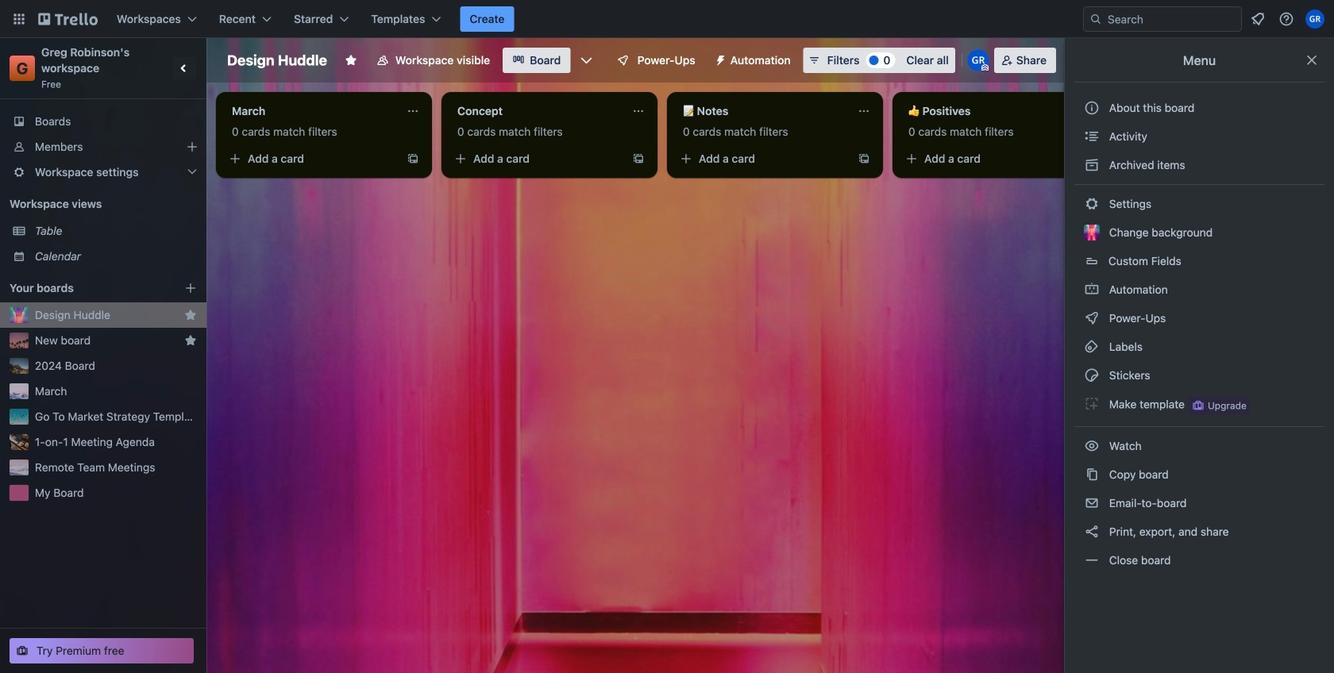 Task type: locate. For each thing, give the bounding box(es) containing it.
1 horizontal spatial create from template… image
[[858, 153, 871, 165]]

add board image
[[184, 282, 197, 295]]

your boards with 8 items element
[[10, 279, 160, 298]]

greg robinson (gregrobinson96) image
[[967, 49, 990, 71]]

1 starred icon image from the top
[[184, 309, 197, 322]]

1 sm image from the top
[[1084, 157, 1100, 173]]

0 vertical spatial starred icon image
[[184, 309, 197, 322]]

search image
[[1090, 13, 1102, 25]]

2 sm image from the top
[[1084, 282, 1100, 298]]

sm image
[[1084, 157, 1100, 173], [1084, 282, 1100, 298], [1084, 311, 1100, 326], [1084, 368, 1100, 384], [1084, 438, 1100, 454], [1084, 467, 1100, 483], [1084, 553, 1100, 569]]

0 horizontal spatial create from template… image
[[632, 153, 645, 165]]

None text field
[[674, 98, 851, 124], [899, 98, 1077, 124], [674, 98, 851, 124], [899, 98, 1077, 124]]

starred icon image
[[184, 309, 197, 322], [184, 334, 197, 347]]

None text field
[[222, 98, 400, 124], [448, 98, 626, 124], [222, 98, 400, 124], [448, 98, 626, 124]]

greg robinson (gregrobinson96) image
[[1306, 10, 1325, 29]]

1 create from template… image from the left
[[632, 153, 645, 165]]

create from template… image
[[632, 153, 645, 165], [858, 153, 871, 165]]

sm image
[[708, 48, 731, 70], [1084, 129, 1100, 145], [1084, 196, 1100, 212], [1084, 339, 1100, 355], [1084, 396, 1100, 412], [1084, 496, 1100, 512], [1084, 524, 1100, 540]]

3 sm image from the top
[[1084, 311, 1100, 326]]

1 vertical spatial starred icon image
[[184, 334, 197, 347]]

Search field
[[1102, 8, 1241, 30]]

primary element
[[0, 0, 1334, 38]]

Board name text field
[[219, 48, 335, 73]]



Task type: describe. For each thing, give the bounding box(es) containing it.
7 sm image from the top
[[1084, 553, 1100, 569]]

5 sm image from the top
[[1084, 438, 1100, 454]]

4 sm image from the top
[[1084, 368, 1100, 384]]

6 sm image from the top
[[1084, 467, 1100, 483]]

0 notifications image
[[1249, 10, 1268, 29]]

create from template… image
[[407, 153, 419, 165]]

this member is an admin of this board. image
[[982, 64, 989, 71]]

open information menu image
[[1279, 11, 1295, 27]]

2 create from template… image from the left
[[858, 153, 871, 165]]

2 starred icon image from the top
[[184, 334, 197, 347]]

star or unstar board image
[[345, 54, 357, 67]]

customize views image
[[578, 52, 594, 68]]

back to home image
[[38, 6, 98, 32]]

workspace navigation collapse icon image
[[173, 57, 195, 79]]



